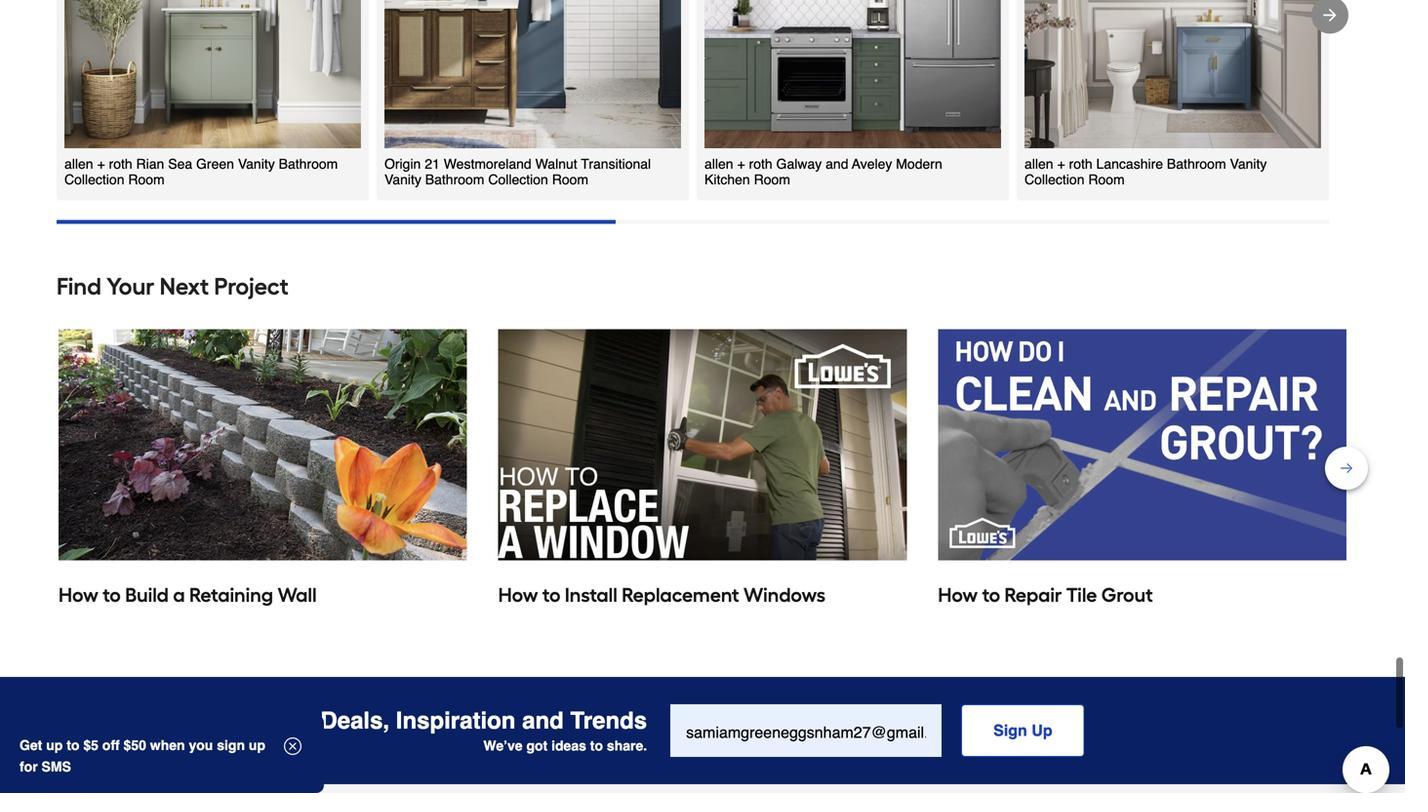 Task type: vqa. For each thing, say whether or not it's contained in the screenshot.
the up to the right
yes



Task type: locate. For each thing, give the bounding box(es) containing it.
1 horizontal spatial allen
[[705, 156, 733, 172]]

find
[[57, 273, 101, 301]]

1 collection from the left
[[64, 172, 124, 188]]

2 horizontal spatial allen + roth
[[1025, 156, 1093, 172]]

you
[[189, 738, 213, 753]]

2 horizontal spatial collection
[[1025, 172, 1085, 188]]

room for westmoreland
[[548, 172, 589, 188]]

how left repair
[[938, 583, 978, 607]]

how for how to build a retaining wall
[[59, 583, 98, 607]]

1 horizontal spatial collection
[[488, 172, 548, 188]]

collection inside lancashire bathroom vanity collection
[[1025, 172, 1085, 188]]

allen + roth up kitchen at the top
[[705, 156, 773, 172]]

to inside deals, inspiration and trends we've got ideas to share.
[[590, 738, 603, 754]]

wall
[[278, 583, 317, 607]]

$50
[[123, 738, 146, 753]]

how for how to install replacement windows
[[498, 583, 538, 607]]

collection
[[64, 172, 124, 188], [488, 172, 548, 188], [1025, 172, 1085, 188]]

allen + roth left rian
[[64, 156, 132, 172]]

0 horizontal spatial collection
[[64, 172, 124, 188]]

1 horizontal spatial +
[[737, 156, 745, 172]]

to left install
[[543, 583, 561, 607]]

scrollbar
[[57, 220, 616, 224]]

allen left lancashire at the top of page
[[1025, 156, 1054, 172]]

0 horizontal spatial allen + roth
[[64, 156, 132, 172]]

3 + from the left
[[1057, 156, 1065, 172]]

collection for westmoreland
[[488, 172, 548, 188]]

$5
[[83, 738, 98, 753]]

bathroom right lancashire at the top of page
[[1167, 156, 1226, 172]]

+ for galway
[[737, 156, 745, 172]]

3 room from the left
[[750, 172, 790, 188]]

to for build
[[103, 583, 121, 607]]

repair
[[1005, 583, 1062, 607]]

3 roth from the left
[[1069, 156, 1093, 172]]

to left $5
[[67, 738, 79, 753]]

and
[[826, 156, 849, 172], [522, 708, 564, 734]]

1 horizontal spatial how
[[498, 583, 538, 607]]

bathroom inside rian sea green vanity bathroom collection
[[279, 156, 338, 172]]

allen + roth
[[64, 156, 132, 172], [705, 156, 773, 172], [1025, 156, 1093, 172]]

collection inside rian sea green vanity bathroom collection
[[64, 172, 124, 188]]

how to build a retaining wall
[[59, 583, 317, 607]]

0 horizontal spatial +
[[97, 156, 105, 172]]

3 how from the left
[[938, 583, 978, 607]]

to for install
[[543, 583, 561, 607]]

allen up kitchen at the top
[[705, 156, 733, 172]]

1 horizontal spatial up
[[249, 738, 265, 753]]

vanity inside rian sea green vanity bathroom collection
[[238, 156, 275, 172]]

bathroom inside 'westmoreland walnut transitional vanity bathroom collection'
[[425, 172, 485, 188]]

next
[[160, 273, 209, 301]]

and left aveley
[[826, 156, 849, 172]]

1 room from the left
[[124, 172, 165, 188]]

+
[[97, 156, 105, 172], [737, 156, 745, 172], [1057, 156, 1065, 172]]

1 horizontal spatial and
[[826, 156, 849, 172]]

0 horizontal spatial how
[[59, 583, 98, 607]]

replacement
[[622, 583, 739, 607]]

sign up
[[994, 722, 1053, 740]]

get
[[20, 738, 42, 753]]

walnut
[[535, 156, 577, 172]]

and inside galway and aveley modern kitchen
[[826, 156, 849, 172]]

vanity inside 'westmoreland walnut transitional vanity bathroom collection'
[[385, 172, 421, 188]]

allen
[[64, 156, 93, 172], [705, 156, 733, 172], [1025, 156, 1054, 172]]

21
[[425, 156, 440, 172]]

3 collection from the left
[[1025, 172, 1085, 188]]

kitchen
[[705, 172, 750, 188]]

2 horizontal spatial roth
[[1069, 156, 1093, 172]]

roth left rian
[[109, 156, 132, 172]]

bathroom right the green
[[279, 156, 338, 172]]

sign
[[994, 722, 1027, 740]]

1 + from the left
[[97, 156, 105, 172]]

0 horizontal spatial and
[[522, 708, 564, 734]]

roth for galway
[[749, 156, 773, 172]]

vanity for green
[[238, 156, 275, 172]]

allen left rian
[[64, 156, 93, 172]]

3 allen + roth from the left
[[1025, 156, 1093, 172]]

find your next project heading
[[57, 267, 1349, 306]]

+ left rian
[[97, 156, 105, 172]]

aveley
[[852, 156, 892, 172]]

1 how from the left
[[59, 583, 98, 607]]

2 how from the left
[[498, 583, 538, 607]]

how left build
[[59, 583, 98, 607]]

1 horizontal spatial roth
[[749, 156, 773, 172]]

room down "walnut"
[[548, 172, 589, 188]]

2 room from the left
[[548, 172, 589, 188]]

room
[[124, 172, 165, 188], [548, 172, 589, 188], [750, 172, 790, 188], [1085, 172, 1125, 188]]

2 horizontal spatial bathroom
[[1167, 156, 1226, 172]]

allen for lancashire bathroom vanity collection
[[1025, 156, 1054, 172]]

how left install
[[498, 583, 538, 607]]

tile
[[1066, 583, 1097, 607]]

westmoreland
[[444, 156, 532, 172]]

2 + from the left
[[737, 156, 745, 172]]

room down 'galway'
[[750, 172, 790, 188]]

+ left lancashire at the top of page
[[1057, 156, 1065, 172]]

up
[[46, 738, 63, 753], [249, 738, 265, 753]]

0 vertical spatial and
[[826, 156, 849, 172]]

how to repair tile grout
[[938, 583, 1153, 607]]

to right the ideas
[[590, 738, 603, 754]]

find your next project
[[57, 273, 289, 301]]

allen + roth for galway and aveley modern kitchen
[[705, 156, 773, 172]]

share.
[[607, 738, 647, 754]]

how to repair tile grout link
[[938, 330, 1347, 611]]

+ for rian
[[97, 156, 105, 172]]

0 horizontal spatial allen
[[64, 156, 93, 172]]

room down lancashire at the top of page
[[1085, 172, 1125, 188]]

bathroom down 21
[[425, 172, 485, 188]]

collection inside 'westmoreland walnut transitional vanity bathroom collection'
[[488, 172, 548, 188]]

2 allen from the left
[[705, 156, 733, 172]]

grout
[[1102, 583, 1153, 607]]

0 horizontal spatial bathroom
[[279, 156, 338, 172]]

0 horizontal spatial up
[[46, 738, 63, 753]]

room for lancashire
[[1085, 172, 1125, 188]]

2 allen + roth from the left
[[705, 156, 773, 172]]

1 allen + roth from the left
[[64, 156, 132, 172]]

to left build
[[103, 583, 121, 607]]

4 room from the left
[[1085, 172, 1125, 188]]

3 allen from the left
[[1025, 156, 1054, 172]]

bathroom
[[279, 156, 338, 172], [1167, 156, 1226, 172], [425, 172, 485, 188]]

to left repair
[[982, 583, 1000, 607]]

roth left lancashire at the top of page
[[1069, 156, 1093, 172]]

rian
[[136, 156, 164, 172]]

collection for rian
[[64, 172, 124, 188]]

1 vertical spatial and
[[522, 708, 564, 734]]

2 horizontal spatial +
[[1057, 156, 1065, 172]]

1 horizontal spatial bathroom
[[425, 172, 485, 188]]

allen + roth left lancashire at the top of page
[[1025, 156, 1093, 172]]

and up got
[[522, 708, 564, 734]]

ideas
[[551, 738, 586, 754]]

0 horizontal spatial vanity
[[238, 156, 275, 172]]

project
[[214, 273, 289, 301]]

+ up kitchen at the top
[[737, 156, 745, 172]]

up up sms
[[46, 738, 63, 753]]

vanity
[[238, 156, 275, 172], [1230, 156, 1267, 172], [385, 172, 421, 188]]

2 horizontal spatial allen
[[1025, 156, 1054, 172]]

to
[[103, 583, 121, 607], [543, 583, 561, 607], [982, 583, 1000, 607], [67, 738, 79, 753], [590, 738, 603, 754]]

1 horizontal spatial vanity
[[385, 172, 421, 188]]

origin 21
[[385, 156, 440, 172]]

2 horizontal spatial how
[[938, 583, 978, 607]]

2 horizontal spatial vanity
[[1230, 156, 1267, 172]]

roth up kitchen at the top
[[749, 156, 773, 172]]

0 horizontal spatial roth
[[109, 156, 132, 172]]

1 horizontal spatial allen + roth
[[705, 156, 773, 172]]

1 allen from the left
[[64, 156, 93, 172]]

install
[[565, 583, 618, 607]]

2 collection from the left
[[488, 172, 548, 188]]

arrow right image
[[1320, 6, 1340, 25]]

2 roth from the left
[[749, 156, 773, 172]]

roth for lancashire
[[1069, 156, 1093, 172]]

up right the sign
[[249, 738, 265, 753]]

room for galway
[[750, 172, 790, 188]]

1 roth from the left
[[109, 156, 132, 172]]

roth
[[109, 156, 132, 172], [749, 156, 773, 172], [1069, 156, 1093, 172]]

room down rian
[[124, 172, 165, 188]]

how
[[59, 583, 98, 607], [498, 583, 538, 607], [938, 583, 978, 607]]



Task type: describe. For each thing, give the bounding box(es) containing it.
deals,
[[320, 708, 389, 734]]

get up to $5 off $50 when you sign up for sms
[[20, 738, 265, 775]]

allen for galway and aveley modern kitchen
[[705, 156, 733, 172]]

transitional
[[581, 156, 651, 172]]

when
[[150, 738, 185, 753]]

for
[[20, 759, 38, 775]]

allen + roth for lancashire bathroom vanity collection
[[1025, 156, 1093, 172]]

sea
[[168, 156, 192, 172]]

galway and aveley modern kitchen
[[705, 156, 942, 188]]

roth for rian
[[109, 156, 132, 172]]

Email Address email field
[[671, 704, 942, 757]]

galway
[[776, 156, 822, 172]]

bathroom for westmoreland walnut transitional vanity bathroom collection
[[425, 172, 485, 188]]

2 up from the left
[[249, 738, 265, 753]]

westmoreland walnut transitional vanity bathroom collection
[[385, 156, 651, 188]]

we've
[[483, 738, 523, 754]]

windows
[[744, 583, 826, 607]]

sms
[[42, 759, 71, 775]]

how to build a retaining wall link
[[59, 330, 467, 611]]

how to install replacement windows
[[498, 583, 826, 607]]

build
[[125, 583, 169, 607]]

your
[[107, 273, 155, 301]]

+ for lancashire
[[1057, 156, 1065, 172]]

trends
[[570, 708, 647, 734]]

a
[[173, 583, 185, 607]]

sign up button
[[961, 704, 1085, 757]]

got
[[526, 738, 548, 754]]

up
[[1032, 722, 1053, 740]]

modern
[[896, 156, 942, 172]]

how for how to repair tile grout
[[938, 583, 978, 607]]

vanity for transitional
[[385, 172, 421, 188]]

to for repair
[[982, 583, 1000, 607]]

how to install replacement windows link
[[498, 330, 907, 611]]

lancashire bathroom vanity collection
[[1025, 156, 1267, 188]]

1 up from the left
[[46, 738, 63, 753]]

and inside deals, inspiration and trends we've got ideas to share.
[[522, 708, 564, 734]]

bathroom for rian sea green vanity bathroom collection
[[279, 156, 338, 172]]

vanity inside lancashire bathroom vanity collection
[[1230, 156, 1267, 172]]

retaining
[[189, 583, 273, 607]]

allen + roth for rian sea green vanity bathroom collection
[[64, 156, 132, 172]]

bathroom inside lancashire bathroom vanity collection
[[1167, 156, 1226, 172]]

off
[[102, 738, 120, 753]]

inspiration
[[396, 708, 516, 734]]

to inside get up to $5 off $50 when you sign up for sms
[[67, 738, 79, 753]]

lancashire
[[1096, 156, 1163, 172]]

sign
[[217, 738, 245, 753]]

sign up form
[[671, 704, 1085, 757]]

green
[[196, 156, 234, 172]]

rian sea green vanity bathroom collection
[[64, 156, 338, 188]]

deals, inspiration and trends we've got ideas to share.
[[320, 708, 647, 754]]

room for rian
[[124, 172, 165, 188]]

allen for rian sea green vanity bathroom collection
[[64, 156, 93, 172]]

origin
[[385, 156, 421, 172]]



